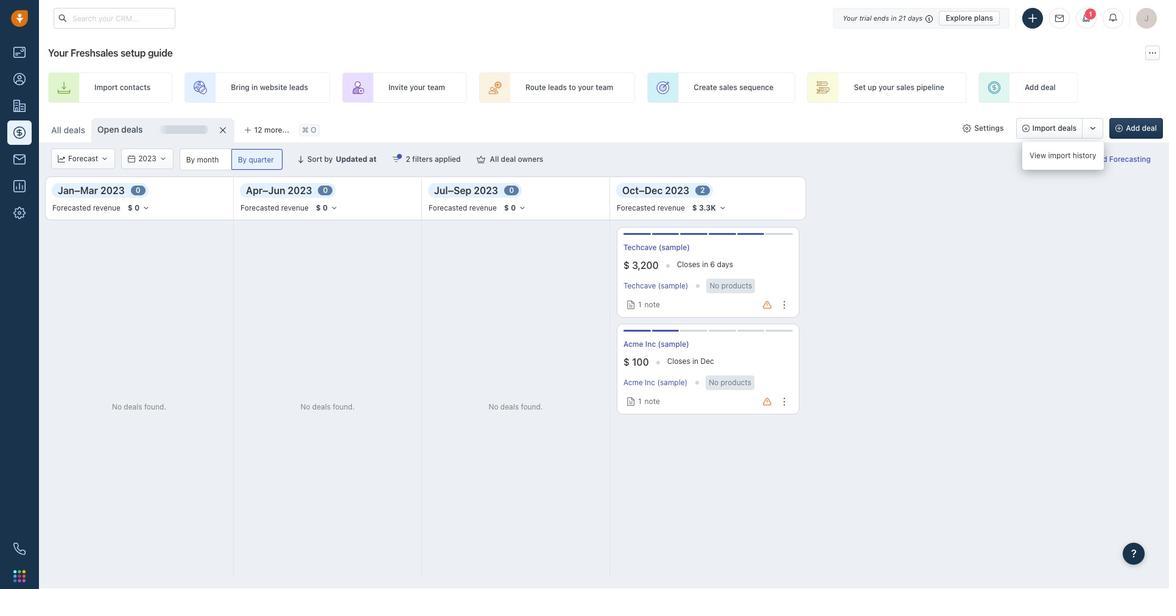 Task type: vqa. For each thing, say whether or not it's contained in the screenshot.
'2023' popup button at the left of the page
yes



Task type: locate. For each thing, give the bounding box(es) containing it.
(sample) down 3,200
[[658, 282, 688, 291]]

freshworks switcher image
[[13, 570, 26, 583]]

deal inside button
[[1142, 124, 1157, 133]]

1 $ 0 from the left
[[128, 203, 140, 212]]

products
[[721, 281, 752, 290], [721, 378, 751, 387]]

revenue down apr–jun 2023 at the left top
[[281, 204, 309, 213]]

container_wx8msf4aqz5i3rn1 image
[[963, 124, 971, 133], [58, 155, 65, 163], [159, 155, 167, 163], [1055, 155, 1064, 164], [627, 398, 635, 406]]

container_wx8msf4aqz5i3rn1 image inside quotas and forecasting link
[[1055, 155, 1064, 164]]

add
[[1025, 83, 1039, 92], [1126, 124, 1140, 133]]

1 horizontal spatial add deal
[[1126, 124, 1157, 133]]

set up your sales pipeline link
[[808, 72, 966, 103]]

0 vertical spatial import
[[94, 83, 118, 92]]

0 vertical spatial products
[[721, 281, 752, 290]]

by left month
[[186, 155, 195, 164]]

set
[[854, 83, 866, 92]]

all up forecast dropdown button
[[51, 125, 61, 135]]

2 horizontal spatial no deals found.
[[489, 402, 543, 412]]

all
[[51, 125, 61, 135], [490, 155, 499, 164]]

4 forecasted from the left
[[617, 204, 655, 213]]

deal left "owners"
[[501, 155, 516, 164]]

history
[[1073, 151, 1096, 160]]

2 forecasted revenue from the left
[[240, 204, 309, 213]]

techcave (sample) up 3,200
[[623, 243, 690, 252]]

2 left the filters
[[406, 155, 410, 164]]

0 vertical spatial note
[[645, 300, 660, 309]]

1 vertical spatial closes
[[667, 357, 690, 366]]

your right up at the right top
[[879, 83, 894, 92]]

acme inc (sample) link down 100
[[623, 378, 687, 387]]

forecasted down jan–mar
[[52, 204, 91, 213]]

1 your from the left
[[410, 83, 425, 92]]

0
[[136, 186, 141, 195], [323, 186, 328, 195], [509, 186, 514, 195], [135, 203, 140, 212], [323, 203, 328, 212], [511, 203, 516, 212]]

days right 6
[[717, 260, 733, 269]]

deal up forecasting
[[1142, 124, 1157, 133]]

container_wx8msf4aqz5i3rn1 image left settings
[[963, 124, 971, 133]]

container_wx8msf4aqz5i3rn1 image down open deals link
[[128, 155, 135, 163]]

1 vertical spatial products
[[721, 378, 751, 387]]

revenue for jan–mar
[[93, 204, 120, 213]]

1
[[1089, 10, 1092, 18], [638, 300, 641, 309], [638, 397, 641, 406]]

2 filters applied button
[[384, 149, 469, 170]]

by
[[186, 155, 195, 164], [238, 155, 247, 164]]

leads right website
[[289, 83, 308, 92]]

by for by quarter
[[238, 155, 247, 164]]

deal inside button
[[501, 155, 516, 164]]

1 vertical spatial acme
[[623, 378, 643, 387]]

techcave (sample) link
[[623, 242, 690, 253], [623, 282, 688, 291]]

container_wx8msf4aqz5i3rn1 image left by month
[[159, 155, 167, 163]]

4 revenue from the left
[[657, 204, 685, 213]]

1 leads from the left
[[289, 83, 308, 92]]

add for add deal button
[[1126, 124, 1140, 133]]

container_wx8msf4aqz5i3rn1 image left the 'quotas'
[[1055, 155, 1064, 164]]

products for $ 100
[[721, 378, 751, 387]]

1 inc from the top
[[645, 340, 656, 349]]

container_wx8msf4aqz5i3rn1 image down $ 3,200 on the right top of the page
[[627, 301, 635, 309]]

1 vertical spatial deal
[[1142, 124, 1157, 133]]

$ 0 down by
[[316, 203, 328, 212]]

revenue
[[93, 204, 120, 213], [281, 204, 309, 213], [469, 204, 497, 213], [657, 204, 685, 213]]

1 horizontal spatial team
[[596, 83, 613, 92]]

team right the invite
[[427, 83, 445, 92]]

revenue down jul–sep 2023
[[469, 204, 497, 213]]

0 horizontal spatial all
[[51, 125, 61, 135]]

1 vertical spatial all
[[490, 155, 499, 164]]

2 horizontal spatial found.
[[521, 402, 543, 412]]

0 vertical spatial 1 note
[[638, 300, 660, 309]]

4 forecasted revenue from the left
[[617, 204, 685, 213]]

1 horizontal spatial your
[[578, 83, 594, 92]]

leads left to
[[548, 83, 567, 92]]

$ left '3.3k'
[[692, 203, 697, 212]]

add deal button
[[1109, 118, 1163, 139]]

deals inside open deals link
[[121, 124, 143, 135]]

3 your from the left
[[879, 83, 894, 92]]

techcave (sample) down 3,200
[[623, 282, 688, 291]]

all left "owners"
[[490, 155, 499, 164]]

bring
[[231, 83, 250, 92]]

up
[[868, 83, 877, 92]]

import
[[94, 83, 118, 92], [1032, 124, 1056, 133]]

forecasted
[[52, 204, 91, 213], [240, 204, 279, 213], [429, 204, 467, 213], [617, 204, 655, 213]]

1 horizontal spatial deal
[[1041, 83, 1056, 92]]

team
[[427, 83, 445, 92], [596, 83, 613, 92]]

3 forecasted revenue from the left
[[429, 204, 497, 213]]

$ down all deal owners button
[[504, 203, 509, 212]]

1 sales from the left
[[719, 83, 737, 92]]

1 horizontal spatial 2
[[700, 186, 705, 195]]

2 horizontal spatial $ 0
[[504, 203, 516, 212]]

no products down dec
[[709, 378, 751, 387]]

add up import deals button
[[1025, 83, 1039, 92]]

0 vertical spatial deal
[[1041, 83, 1056, 92]]

$ 0 for apr–jun 2023
[[316, 203, 328, 212]]

container_wx8msf4aqz5i3rn1 image right applied at left
[[476, 155, 485, 164]]

2 sales from the left
[[896, 83, 914, 92]]

3,200
[[632, 260, 659, 271]]

2 found. from the left
[[333, 402, 355, 412]]

techcave
[[623, 243, 657, 252], [623, 282, 656, 291]]

1 vertical spatial techcave (sample)
[[623, 282, 688, 291]]

1 horizontal spatial by
[[238, 155, 247, 164]]

inc down 100
[[645, 378, 655, 387]]

3 forecasted from the left
[[429, 204, 467, 213]]

2 vertical spatial deal
[[501, 155, 516, 164]]

0 horizontal spatial sales
[[719, 83, 737, 92]]

1 vertical spatial add deal
[[1126, 124, 1157, 133]]

1 horizontal spatial $ 0
[[316, 203, 328, 212]]

team right to
[[596, 83, 613, 92]]

2 inside button
[[406, 155, 410, 164]]

jul–sep
[[434, 185, 471, 196]]

2 up "$ 3.3k"
[[700, 186, 705, 195]]

in right bring
[[251, 83, 258, 92]]

bring in website leads link
[[185, 72, 330, 103]]

sales inside set up your sales pipeline link
[[896, 83, 914, 92]]

1 vertical spatial import
[[1032, 124, 1056, 133]]

found. for jul–sep 2023
[[521, 402, 543, 412]]

note down 100
[[645, 397, 660, 406]]

forecasted revenue
[[52, 204, 120, 213], [240, 204, 309, 213], [429, 204, 497, 213], [617, 204, 685, 213]]

$ down 2023 dropdown button at the left of page
[[128, 203, 133, 212]]

techcave (sample) link down 3,200
[[623, 282, 688, 291]]

2 acme inc (sample) link from the top
[[623, 378, 687, 387]]

1 forecasted revenue from the left
[[52, 204, 120, 213]]

0 horizontal spatial team
[[427, 83, 445, 92]]

0 horizontal spatial add
[[1025, 83, 1039, 92]]

2 acme inc (sample) from the top
[[623, 378, 687, 387]]

0 horizontal spatial import
[[94, 83, 118, 92]]

1 note
[[638, 300, 660, 309], [638, 397, 660, 406]]

revenue down jan–mar 2023
[[93, 204, 120, 213]]

0 vertical spatial all
[[51, 125, 61, 135]]

your left trial
[[843, 14, 857, 22]]

route leads to your team link
[[479, 72, 635, 103]]

forecasted down jul–sep
[[429, 204, 467, 213]]

1 horizontal spatial add
[[1126, 124, 1140, 133]]

by inside button
[[186, 155, 195, 164]]

1 vertical spatial techcave (sample) link
[[623, 282, 688, 291]]

techcave down $ 3,200 on the right top of the page
[[623, 282, 656, 291]]

import left contacts
[[94, 83, 118, 92]]

add up forecasting
[[1126, 124, 1140, 133]]

2 vertical spatial 1
[[638, 397, 641, 406]]

no for apr–jun 2023
[[300, 402, 310, 412]]

sort by updated at
[[307, 155, 377, 164]]

closes left 6
[[677, 260, 700, 269]]

leads
[[289, 83, 308, 92], [548, 83, 567, 92]]

0 horizontal spatial no deals found.
[[112, 402, 166, 412]]

forecasted for apr–jun 2023
[[240, 204, 279, 213]]

2023 right 'oct–dec'
[[665, 185, 689, 196]]

container_wx8msf4aqz5i3rn1 image inside 2023 dropdown button
[[128, 155, 135, 163]]

1 acme from the top
[[623, 340, 643, 349]]

container_wx8msf4aqz5i3rn1 image down $ 100
[[627, 398, 635, 406]]

1 vertical spatial no products
[[709, 378, 751, 387]]

add deal up forecasting
[[1126, 124, 1157, 133]]

container_wx8msf4aqz5i3rn1 image
[[101, 155, 108, 163], [128, 155, 135, 163], [392, 155, 401, 164], [476, 155, 485, 164], [627, 301, 635, 309]]

sales right the create
[[719, 83, 737, 92]]

0 horizontal spatial by
[[186, 155, 195, 164]]

container_wx8msf4aqz5i3rn1 image for settings
[[963, 124, 971, 133]]

container_wx8msf4aqz5i3rn1 image right at
[[392, 155, 401, 164]]

1 vertical spatial note
[[645, 397, 660, 406]]

1 no deals found. from the left
[[112, 402, 166, 412]]

invite your team
[[388, 83, 445, 92]]

0 horizontal spatial 2
[[406, 155, 410, 164]]

0 vertical spatial add deal
[[1025, 83, 1056, 92]]

2 horizontal spatial $ 0 button
[[499, 202, 529, 215]]

0 horizontal spatial add deal
[[1025, 83, 1056, 92]]

by inside button
[[238, 155, 247, 164]]

0 horizontal spatial deal
[[501, 155, 516, 164]]

found.
[[144, 402, 166, 412], [333, 402, 355, 412], [521, 402, 543, 412]]

1 note from the top
[[645, 300, 660, 309]]

revenue down oct–dec 2023
[[657, 204, 685, 213]]

your for your trial ends in 21 days
[[843, 14, 857, 22]]

products for $ 3,200
[[721, 281, 752, 290]]

1 forecasted from the left
[[52, 204, 91, 213]]

your right to
[[578, 83, 594, 92]]

pipeline
[[916, 83, 944, 92]]

3 no deals found. from the left
[[489, 402, 543, 412]]

2 revenue from the left
[[281, 204, 309, 213]]

add inside button
[[1126, 124, 1140, 133]]

0 horizontal spatial your
[[410, 83, 425, 92]]

0 vertical spatial closes
[[677, 260, 700, 269]]

techcave (sample) link up 3,200
[[623, 242, 690, 253]]

1 acme inc (sample) from the top
[[623, 340, 689, 349]]

2 leads from the left
[[548, 83, 567, 92]]

by left quarter
[[238, 155, 247, 164]]

1 note down 100
[[638, 397, 660, 406]]

0 vertical spatial days
[[908, 14, 923, 22]]

website
[[260, 83, 287, 92]]

closes
[[677, 260, 700, 269], [667, 357, 690, 366]]

revenue for oct–dec
[[657, 204, 685, 213]]

forecasted for oct–dec 2023
[[617, 204, 655, 213]]

$ for jul–sep 2023
[[504, 203, 509, 212]]

in left 6
[[702, 260, 708, 269]]

revenue for apr–jun
[[281, 204, 309, 213]]

1 vertical spatial days
[[717, 260, 733, 269]]

1 $ 0 button from the left
[[122, 202, 153, 215]]

acme down $ 100
[[623, 378, 643, 387]]

deals
[[1058, 124, 1077, 133], [121, 124, 143, 135], [64, 125, 85, 135], [124, 402, 142, 412], [312, 402, 331, 412], [500, 402, 519, 412]]

(sample)
[[659, 243, 690, 252], [658, 282, 688, 291], [658, 340, 689, 349], [657, 378, 687, 387]]

0 vertical spatial techcave (sample)
[[623, 243, 690, 252]]

0 horizontal spatial leads
[[289, 83, 308, 92]]

forecasted revenue down oct–dec 2023
[[617, 204, 685, 213]]

0 vertical spatial your
[[843, 14, 857, 22]]

1 horizontal spatial no deals found.
[[300, 402, 355, 412]]

note down 3,200
[[645, 300, 660, 309]]

acme inc (sample) link up 100
[[623, 339, 689, 350]]

import up view
[[1032, 124, 1056, 133]]

2 horizontal spatial your
[[879, 83, 894, 92]]

forecasted revenue down jul–sep 2023
[[429, 204, 497, 213]]

1 vertical spatial techcave
[[623, 282, 656, 291]]

and
[[1094, 155, 1107, 164]]

1 vertical spatial add
[[1126, 124, 1140, 133]]

your for your freshsales setup guide
[[48, 47, 68, 58]]

$ down sort
[[316, 203, 321, 212]]

2023 down open deals link
[[138, 154, 156, 163]]

all inside button
[[490, 155, 499, 164]]

0 vertical spatial inc
[[645, 340, 656, 349]]

forecast button
[[51, 149, 115, 169]]

acme inc (sample) up 100
[[623, 340, 689, 349]]

2 note from the top
[[645, 397, 660, 406]]

days
[[908, 14, 923, 22], [717, 260, 733, 269]]

add deal
[[1025, 83, 1056, 92], [1126, 124, 1157, 133]]

import inside import contacts link
[[94, 83, 118, 92]]

$ 0 button down jan–mar 2023
[[122, 202, 153, 215]]

acme
[[623, 340, 643, 349], [623, 378, 643, 387]]

1 vertical spatial 2
[[700, 186, 705, 195]]

1 horizontal spatial your
[[843, 14, 857, 22]]

add deal inside add deal button
[[1126, 124, 1157, 133]]

your left the freshsales on the left of the page
[[48, 47, 68, 58]]

2023 for apr–jun 2023
[[288, 185, 312, 196]]

in left dec
[[692, 357, 698, 366]]

acme up $ 100
[[623, 340, 643, 349]]

note
[[645, 300, 660, 309], [645, 397, 660, 406]]

container_wx8msf4aqz5i3rn1 image inside settings popup button
[[963, 124, 971, 133]]

0 vertical spatial acme inc (sample)
[[623, 340, 689, 349]]

0 vertical spatial techcave (sample) link
[[623, 242, 690, 253]]

3 $ 0 from the left
[[504, 203, 516, 212]]

2 forecasted from the left
[[240, 204, 279, 213]]

container_wx8msf4aqz5i3rn1 image left forecast at the left top of page
[[58, 155, 65, 163]]

2023 right apr–jun
[[288, 185, 312, 196]]

no deals found.
[[112, 402, 166, 412], [300, 402, 355, 412], [489, 402, 543, 412]]

1 horizontal spatial found.
[[333, 402, 355, 412]]

your
[[410, 83, 425, 92], [578, 83, 594, 92], [879, 83, 894, 92]]

sort
[[307, 155, 322, 164]]

no products
[[710, 281, 752, 290], [709, 378, 751, 387]]

2 no deals found. from the left
[[300, 402, 355, 412]]

2023 right jul–sep
[[474, 185, 498, 196]]

1 horizontal spatial import
[[1032, 124, 1056, 133]]

forecasted revenue for jul–sep
[[429, 204, 497, 213]]

3 found. from the left
[[521, 402, 543, 412]]

1 horizontal spatial all
[[490, 155, 499, 164]]

$ 0 for jul–sep 2023
[[504, 203, 516, 212]]

$ 0 for jan–mar 2023
[[128, 203, 140, 212]]

forecasted revenue down apr–jun 2023 at the left top
[[240, 204, 309, 213]]

in for closes in 6 days
[[702, 260, 708, 269]]

inc up 100
[[645, 340, 656, 349]]

$ 0 button down by
[[310, 202, 341, 215]]

1 1 note from the top
[[638, 300, 660, 309]]

your right the invite
[[410, 83, 425, 92]]

days right 21
[[908, 14, 923, 22]]

2023
[[138, 154, 156, 163], [100, 185, 125, 196], [288, 185, 312, 196], [474, 185, 498, 196], [665, 185, 689, 196]]

inc
[[645, 340, 656, 349], [645, 378, 655, 387]]

$ 0 down all deal owners button
[[504, 203, 516, 212]]

3 revenue from the left
[[469, 204, 497, 213]]

1 acme inc (sample) link from the top
[[623, 339, 689, 350]]

acme inc (sample) down 100
[[623, 378, 687, 387]]

2 techcave (sample) link from the top
[[623, 282, 688, 291]]

$
[[128, 203, 133, 212], [316, 203, 321, 212], [504, 203, 509, 212], [692, 203, 697, 212], [623, 260, 630, 271], [623, 357, 630, 368]]

1 vertical spatial acme inc (sample)
[[623, 378, 687, 387]]

1 horizontal spatial $ 0 button
[[310, 202, 341, 215]]

container_wx8msf4aqz5i3rn1 image right forecast at the left top of page
[[101, 155, 108, 163]]

at
[[369, 155, 377, 164]]

1 revenue from the left
[[93, 204, 120, 213]]

1 found. from the left
[[144, 402, 166, 412]]

inc inside "acme inc (sample)" link
[[645, 340, 656, 349]]

0 horizontal spatial $ 0
[[128, 203, 140, 212]]

2023 for oct–dec 2023
[[665, 185, 689, 196]]

closes left dec
[[667, 357, 690, 366]]

0 vertical spatial 2
[[406, 155, 410, 164]]

0 horizontal spatial $ 0 button
[[122, 202, 153, 215]]

2023 for jul–sep 2023
[[474, 185, 498, 196]]

0 horizontal spatial found.
[[144, 402, 166, 412]]

2023 for jan–mar 2023
[[100, 185, 125, 196]]

$ 0 down 2023 dropdown button at the left of page
[[128, 203, 140, 212]]

$ 0 button down all deal owners button
[[499, 202, 529, 215]]

techcave up $ 3,200 on the right top of the page
[[623, 243, 657, 252]]

0 vertical spatial no products
[[710, 281, 752, 290]]

forecasted revenue for apr–jun
[[240, 204, 309, 213]]

1 note for 3,200
[[638, 300, 660, 309]]

deal
[[1041, 83, 1056, 92], [1142, 124, 1157, 133], [501, 155, 516, 164]]

found. for jan–mar 2023
[[144, 402, 166, 412]]

1 horizontal spatial sales
[[896, 83, 914, 92]]

(sample) up closes in 6 days
[[659, 243, 690, 252]]

1 vertical spatial inc
[[645, 378, 655, 387]]

no products down 6
[[710, 281, 752, 290]]

forecasted down apr–jun
[[240, 204, 279, 213]]

container_wx8msf4aqz5i3rn1 image inside forecast dropdown button
[[58, 155, 65, 163]]

deal up import deals button
[[1041, 83, 1056, 92]]

deal for add deal button
[[1142, 124, 1157, 133]]

in inside the bring in website leads link
[[251, 83, 258, 92]]

forecasted revenue down jan–mar 2023
[[52, 204, 120, 213]]

no for jul–sep 2023
[[489, 402, 498, 412]]

container_wx8msf4aqz5i3rn1 image inside "2 filters applied" button
[[392, 155, 401, 164]]

add deal inside add deal link
[[1025, 83, 1056, 92]]

2 $ 0 button from the left
[[310, 202, 341, 215]]

by month
[[186, 155, 219, 164]]

2 $ 0 from the left
[[316, 203, 328, 212]]

3 $ 0 button from the left
[[499, 202, 529, 215]]

no deals found. for jan–mar 2023
[[112, 402, 166, 412]]

0 vertical spatial acme
[[623, 340, 643, 349]]

2023 right jan–mar
[[100, 185, 125, 196]]

updated
[[336, 155, 367, 164]]

(sample) down "closes in dec"
[[657, 378, 687, 387]]

0 vertical spatial add
[[1025, 83, 1039, 92]]

2 techcave (sample) from the top
[[623, 282, 688, 291]]

sales left pipeline
[[896, 83, 914, 92]]

ends
[[874, 14, 889, 22]]

1 vertical spatial acme inc (sample) link
[[623, 378, 687, 387]]

import deals button
[[1016, 118, 1083, 139]]

jan–mar 2023
[[58, 185, 125, 196]]

1 vertical spatial 1 note
[[638, 397, 660, 406]]

0 vertical spatial acme inc (sample) link
[[623, 339, 689, 350]]

0 horizontal spatial your
[[48, 47, 68, 58]]

2 horizontal spatial deal
[[1142, 124, 1157, 133]]

1 note down 3,200
[[638, 300, 660, 309]]

acme inc (sample) link
[[623, 339, 689, 350], [623, 378, 687, 387]]

2 inc from the top
[[645, 378, 655, 387]]

no for jan–mar 2023
[[112, 402, 122, 412]]

2023 button
[[121, 149, 173, 169]]

forecasted down 'oct–dec'
[[617, 204, 655, 213]]

add deal up import deals button
[[1025, 83, 1056, 92]]

0 vertical spatial techcave
[[623, 243, 657, 252]]

1 vertical spatial 1
[[638, 300, 641, 309]]

1 horizontal spatial leads
[[548, 83, 567, 92]]

open deals
[[97, 124, 143, 135]]

$ for oct–dec 2023
[[692, 203, 697, 212]]

import inside import deals button
[[1032, 124, 1056, 133]]

1 vertical spatial your
[[48, 47, 68, 58]]

2 1 note from the top
[[638, 397, 660, 406]]



Task type: describe. For each thing, give the bounding box(es) containing it.
no deals found. for jul–sep 2023
[[489, 402, 543, 412]]

trial
[[859, 14, 872, 22]]

month
[[197, 155, 219, 164]]

$ left 100
[[623, 357, 630, 368]]

oct–dec 2023
[[622, 185, 689, 196]]

1 note for 100
[[638, 397, 660, 406]]

acme inside "acme inc (sample)" link
[[623, 340, 643, 349]]

no deals found. for apr–jun 2023
[[300, 402, 355, 412]]

deal for add deal link
[[1041, 83, 1056, 92]]

owners
[[518, 155, 543, 164]]

open
[[97, 124, 119, 135]]

by for by month
[[186, 155, 195, 164]]

found. for apr–jun 2023
[[333, 402, 355, 412]]

forecast
[[68, 154, 98, 163]]

bring in website leads
[[231, 83, 308, 92]]

in for bring in website leads
[[251, 83, 258, 92]]

0 horizontal spatial days
[[717, 260, 733, 269]]

$ 0 button for apr–jun 2023
[[310, 202, 341, 215]]

$ 3.3k button
[[687, 202, 729, 215]]

to
[[569, 83, 576, 92]]

1 for 100
[[638, 397, 641, 406]]

2 acme from the top
[[623, 378, 643, 387]]

container_wx8msf4aqz5i3rn1 image inside 2023 dropdown button
[[159, 155, 167, 163]]

all deal owners button
[[469, 149, 551, 170]]

(sample) up "closes in dec"
[[658, 340, 689, 349]]

import contacts link
[[48, 72, 172, 103]]

add deal link
[[978, 72, 1078, 103]]

$ 0 button for jan–mar 2023
[[122, 202, 153, 215]]

invite
[[388, 83, 408, 92]]

all for all deal owners
[[490, 155, 499, 164]]

2 for 2
[[700, 186, 705, 195]]

all deals
[[51, 125, 85, 135]]

12 more... button
[[237, 122, 296, 139]]

container_wx8msf4aqz5i3rn1 image inside all deal owners button
[[476, 155, 485, 164]]

deal for all deal owners button
[[501, 155, 516, 164]]

your freshsales setup guide
[[48, 47, 173, 58]]

1 link
[[1076, 8, 1097, 29]]

oct–dec
[[622, 185, 663, 196]]

revenue for jul–sep
[[469, 204, 497, 213]]

no products for $ 100
[[709, 378, 751, 387]]

⌘ o
[[302, 126, 316, 135]]

sequence
[[739, 83, 774, 92]]

by quarter
[[238, 155, 274, 164]]

all for all deals
[[51, 125, 61, 135]]

more...
[[264, 125, 289, 135]]

route leads to your team
[[525, 83, 613, 92]]

quotas and forecasting link
[[1055, 149, 1163, 170]]

view import history
[[1030, 151, 1096, 160]]

quotas
[[1067, 155, 1092, 164]]

closes in 6 days
[[677, 260, 733, 269]]

⌘
[[302, 126, 309, 135]]

$ 3,200
[[623, 260, 659, 271]]

closes in dec
[[667, 357, 714, 366]]

sales inside create sales sequence link
[[719, 83, 737, 92]]

container_wx8msf4aqz5i3rn1 image for forecast
[[58, 155, 65, 163]]

no products for $ 3,200
[[710, 281, 752, 290]]

invite your team link
[[342, 72, 467, 103]]

view import history menu item
[[1022, 146, 1104, 166]]

1 open deals button from the left
[[91, 118, 234, 142]]

1 techcave (sample) link from the top
[[623, 242, 690, 253]]

12
[[254, 125, 262, 135]]

1 for 3,200
[[638, 300, 641, 309]]

3.3k
[[699, 203, 716, 212]]

1 horizontal spatial days
[[908, 14, 923, 22]]

2 your from the left
[[578, 83, 594, 92]]

contacts
[[120, 83, 150, 92]]

o
[[311, 126, 316, 135]]

$ 3.3k
[[692, 203, 716, 212]]

$ for jan–mar 2023
[[128, 203, 133, 212]]

add for add deal link
[[1025, 83, 1039, 92]]

quarter
[[249, 155, 274, 164]]

create sales sequence link
[[647, 72, 795, 103]]

import deals
[[1032, 124, 1077, 133]]

Search your CRM... text field
[[54, 8, 175, 29]]

container_wx8msf4aqz5i3rn1 image inside forecast dropdown button
[[101, 155, 108, 163]]

import deals group
[[1016, 118, 1103, 139]]

$ for apr–jun 2023
[[316, 203, 321, 212]]

guide
[[148, 47, 173, 58]]

view
[[1030, 151, 1046, 160]]

in for closes in dec
[[692, 357, 698, 366]]

explore plans link
[[939, 11, 1000, 25]]

dec
[[700, 357, 714, 366]]

settings button
[[957, 118, 1010, 139]]

applied
[[435, 155, 461, 164]]

your trial ends in 21 days
[[843, 14, 923, 22]]

100
[[632, 357, 649, 368]]

explore
[[946, 13, 972, 22]]

forecasted revenue for oct–dec
[[617, 204, 685, 213]]

create
[[694, 83, 717, 92]]

2 open deals button from the left
[[97, 118, 234, 141]]

forecasted for jan–mar 2023
[[52, 204, 91, 213]]

12 more...
[[254, 125, 289, 135]]

jan–mar
[[58, 185, 98, 196]]

jul–sep 2023
[[434, 185, 498, 196]]

1 techcave (sample) from the top
[[623, 243, 690, 252]]

filters
[[412, 155, 433, 164]]

all deal owners
[[490, 155, 543, 164]]

import for import contacts
[[94, 83, 118, 92]]

2023 inside dropdown button
[[138, 154, 156, 163]]

2 team from the left
[[596, 83, 613, 92]]

note for $ 100
[[645, 397, 660, 406]]

freshsales
[[71, 47, 118, 58]]

in left 21
[[891, 14, 897, 22]]

add deal for add deal button
[[1126, 124, 1157, 133]]

explore plans
[[946, 13, 993, 22]]

1 team from the left
[[427, 83, 445, 92]]

import for import deals
[[1032, 124, 1056, 133]]

container_wx8msf4aqz5i3rn1 image for quotas and forecasting
[[1055, 155, 1064, 164]]

phone image
[[13, 543, 26, 555]]

forecasted revenue for jan–mar
[[52, 204, 120, 213]]

forecasting
[[1109, 155, 1151, 164]]

apr–jun 2023
[[246, 185, 312, 196]]

import
[[1048, 151, 1071, 160]]

closes for 100
[[667, 357, 690, 366]]

open deals link
[[97, 124, 143, 136]]

2 for 2 filters applied
[[406, 155, 410, 164]]

create sales sequence
[[694, 83, 774, 92]]

$ 100
[[623, 357, 649, 368]]

import contacts
[[94, 83, 150, 92]]

add deal for add deal link
[[1025, 83, 1056, 92]]

6
[[710, 260, 715, 269]]

set up your sales pipeline
[[854, 83, 944, 92]]

2 techcave from the top
[[623, 282, 656, 291]]

deals inside import deals button
[[1058, 124, 1077, 133]]

setup
[[120, 47, 146, 58]]

phone element
[[7, 537, 32, 561]]

quotas and forecasting
[[1067, 155, 1151, 164]]

$ 0 button for jul–sep 2023
[[499, 202, 529, 215]]

0 vertical spatial 1
[[1089, 10, 1092, 18]]

route
[[525, 83, 546, 92]]

note for $ 3,200
[[645, 300, 660, 309]]

1 techcave from the top
[[623, 243, 657, 252]]

plans
[[974, 13, 993, 22]]

2 filters applied
[[406, 155, 461, 164]]

21
[[899, 14, 906, 22]]

settings
[[974, 124, 1004, 133]]

closes for 3,200
[[677, 260, 700, 269]]

by quarter button
[[231, 149, 282, 170]]

$ left 3,200
[[623, 260, 630, 271]]

apr–jun
[[246, 185, 285, 196]]

by month button
[[180, 149, 231, 170]]

forecasted for jul–sep 2023
[[429, 204, 467, 213]]



